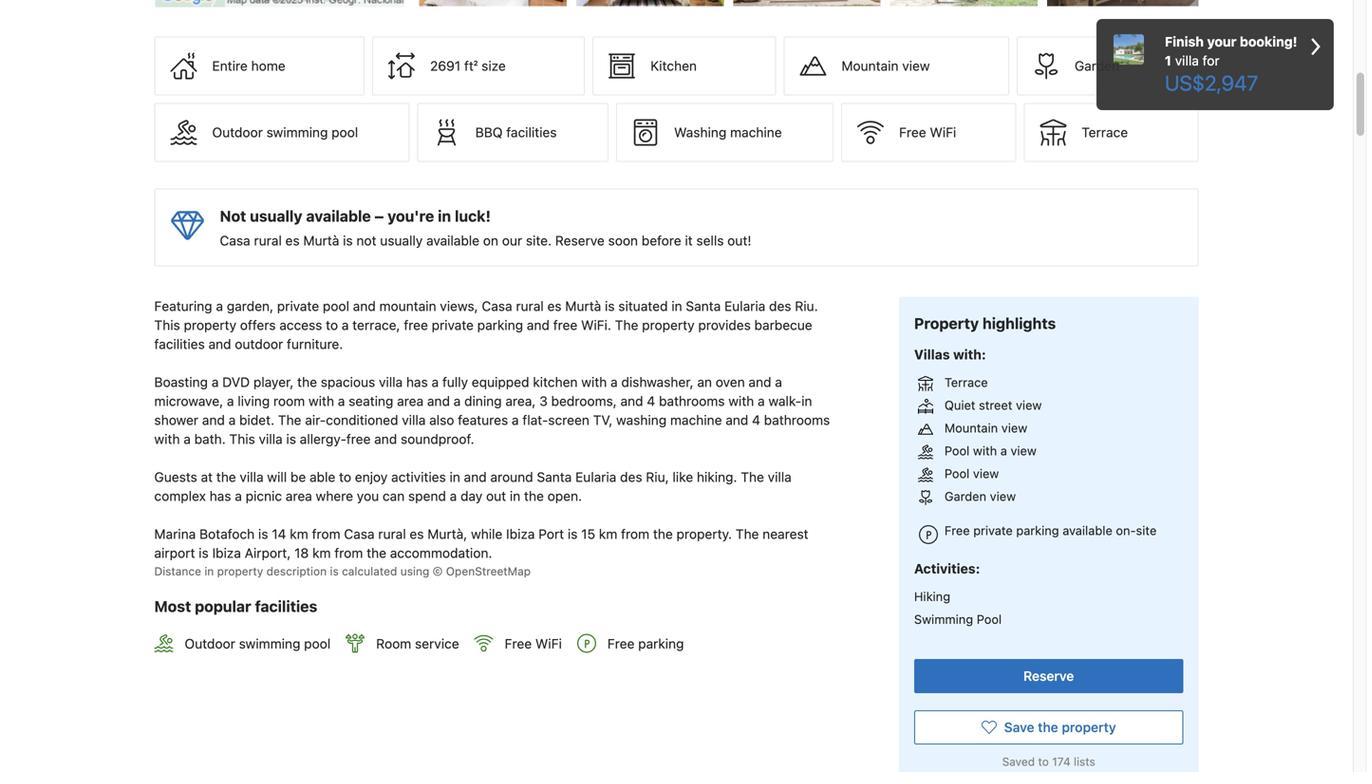 Task type: locate. For each thing, give the bounding box(es) containing it.
out!
[[728, 233, 752, 249]]

1 horizontal spatial murtà
[[565, 298, 602, 314]]

with down shower
[[154, 431, 180, 447]]

0 vertical spatial has
[[406, 374, 428, 390]]

is left the "allergy-"
[[286, 431, 296, 447]]

this down bidet. at the bottom of the page
[[229, 431, 255, 447]]

ibiza
[[506, 526, 535, 542], [212, 545, 241, 561]]

entire
[[212, 58, 248, 74]]

0 vertical spatial machine
[[731, 125, 782, 140]]

usually right the not
[[250, 207, 303, 225]]

km
[[290, 526, 308, 542], [599, 526, 618, 542], [313, 545, 331, 561]]

3
[[540, 393, 548, 409]]

©
[[433, 565, 443, 578]]

villa left also
[[402, 412, 426, 428]]

it
[[685, 233, 693, 249]]

in right out
[[510, 488, 521, 504]]

view inside button
[[903, 58, 930, 74]]

0 horizontal spatial bathrooms
[[659, 393, 725, 409]]

garden up terrace button
[[1075, 58, 1120, 74]]

1 vertical spatial santa
[[537, 469, 572, 485]]

0 vertical spatial es
[[286, 233, 300, 249]]

service
[[415, 636, 459, 652]]

1 horizontal spatial es
[[410, 526, 424, 542]]

and right "oven"
[[749, 374, 772, 390]]

reserve button
[[915, 659, 1184, 693]]

bedrooms,
[[551, 393, 617, 409]]

bathrooms
[[659, 393, 725, 409], [764, 412, 830, 428]]

1 vertical spatial available
[[427, 233, 480, 249]]

kitchen
[[651, 58, 697, 74]]

casa
[[220, 233, 250, 249], [482, 298, 513, 314], [344, 526, 375, 542]]

swimming
[[267, 125, 328, 140], [239, 636, 301, 652]]

1 vertical spatial eularia
[[576, 469, 617, 485]]

mountain down quiet
[[945, 421, 998, 435]]

1 horizontal spatial km
[[313, 545, 331, 561]]

0 vertical spatial terrace
[[1082, 125, 1129, 140]]

pool inside featuring a garden, private pool and mountain views, casa rural es murtà is situated in santa eularia des riu. this property offers access to a terrace, free private parking and free wifi. the property provides barbecue facilities and outdoor furniture. boasting a dvd player, the spacious villa has a fully equipped kitchen with a dishwasher, an oven and a microwave, a living room with a seating area and a dining area, 3 bedrooms, and 4 bathrooms with a walk-in shower and a bidet. the air-conditioned villa also features a flat-screen tv, washing machine and 4 bathrooms with a bath. this villa is allergy-free and soundproof. guests at the villa will be able to enjoy activities in and around santa eularia des riu, like hiking. the villa complex has a picnic area where you can spend a day out in the open. marina botafoch is 14 km from casa rural es murtà, while ibiza port is 15 km from the property. the nearest airport is ibiza airport, 18 km from the accommodation. distance in property description is calculated using © openstreetmap
[[323, 298, 349, 314]]

1 horizontal spatial area
[[397, 393, 424, 409]]

free wifi down openstreetmap
[[505, 636, 562, 652]]

2 horizontal spatial available
[[1063, 523, 1113, 537]]

0 horizontal spatial mountain view
[[842, 58, 930, 74]]

swimming down most popular facilities in the bottom of the page
[[239, 636, 301, 652]]

villa right 1
[[1176, 53, 1200, 68]]

18
[[295, 545, 309, 561]]

usually down the you're
[[380, 233, 423, 249]]

free parking
[[608, 636, 684, 652]]

1 vertical spatial rural
[[516, 298, 544, 314]]

1 vertical spatial outdoor
[[185, 636, 235, 652]]

air-
[[305, 412, 326, 428]]

washing machine button
[[616, 103, 834, 162]]

0 vertical spatial santa
[[686, 298, 721, 314]]

1 horizontal spatial garden
[[1075, 58, 1120, 74]]

es left not
[[286, 233, 300, 249]]

0 horizontal spatial terrace
[[945, 375, 988, 389]]

free inside button
[[900, 125, 927, 140]]

1 horizontal spatial available
[[427, 233, 480, 249]]

machine inside washing machine 'button'
[[731, 125, 782, 140]]

1 horizontal spatial eularia
[[725, 298, 766, 314]]

the right hiking.
[[741, 469, 765, 485]]

2 horizontal spatial casa
[[482, 298, 513, 314]]

is inside not usually available – you're in luck! casa rural es murtà is not usually available on our site. reserve soon before it sells out!
[[343, 233, 353, 249]]

at
[[201, 469, 213, 485]]

1 horizontal spatial ibiza
[[506, 526, 535, 542]]

es left "murtà,"
[[410, 526, 424, 542]]

rural up garden,
[[254, 233, 282, 249]]

0 horizontal spatial 4
[[647, 393, 656, 409]]

0 vertical spatial swimming
[[267, 125, 328, 140]]

0 horizontal spatial to
[[326, 317, 338, 333]]

2 horizontal spatial parking
[[1017, 523, 1060, 537]]

garden for garden
[[1075, 58, 1120, 74]]

0 vertical spatial pool
[[332, 125, 358, 140]]

facilities
[[507, 125, 557, 140], [154, 336, 205, 352], [255, 598, 317, 616]]

murtà up wifi.
[[565, 298, 602, 314]]

parking inside featuring a garden, private pool and mountain views, casa rural es murtà is situated in santa eularia des riu. this property offers access to a terrace, free private parking and free wifi. the property provides barbecue facilities and outdoor furniture. boasting a dvd player, the spacious villa has a fully equipped kitchen with a dishwasher, an oven and a microwave, a living room with a seating area and a dining area, 3 bedrooms, and 4 bathrooms with a walk-in shower and a bidet. the air-conditioned villa also features a flat-screen tv, washing machine and 4 bathrooms with a bath. this villa is allergy-free and soundproof. guests at the villa will be able to enjoy activities in and around santa eularia des riu, like hiking. the villa complex has a picnic area where you can spend a day out in the open. marina botafoch is 14 km from casa rural es murtà, while ibiza port is 15 km from the property. the nearest airport is ibiza airport, 18 km from the accommodation. distance in property description is calculated using © openstreetmap
[[478, 317, 523, 333]]

santa up the "open."
[[537, 469, 572, 485]]

from up calculated on the left of page
[[335, 545, 363, 561]]

and up bath.
[[202, 412, 225, 428]]

0 vertical spatial mountain view
[[842, 58, 930, 74]]

2691 ft² size
[[430, 58, 506, 74]]

save
[[1005, 719, 1035, 735]]

description
[[267, 565, 327, 578]]

distance
[[154, 565, 201, 578]]

a down shower
[[184, 431, 191, 447]]

0 horizontal spatial free
[[347, 431, 371, 447]]

facilities inside featuring a garden, private pool and mountain views, casa rural es murtà is situated in santa eularia des riu. this property offers access to a terrace, free private parking and free wifi. the property provides barbecue facilities and outdoor furniture. boasting a dvd player, the spacious villa has a fully equipped kitchen with a dishwasher, an oven and a microwave, a living room with a seating area and a dining area, 3 bedrooms, and 4 bathrooms with a walk-in shower and a bidet. the air-conditioned villa also features a flat-screen tv, washing machine and 4 bathrooms with a bath. this villa is allergy-free and soundproof. guests at the villa will be able to enjoy activities in and around santa eularia des riu, like hiking. the villa complex has a picnic area where you can spend a day out in the open. marina botafoch is 14 km from casa rural es murtà, while ibiza port is 15 km from the property. the nearest airport is ibiza airport, 18 km from the accommodation. distance in property description is calculated using © openstreetmap
[[154, 336, 205, 352]]

the up room in the bottom left of the page
[[297, 374, 317, 390]]

with:
[[954, 347, 987, 362]]

pool right swimming
[[977, 612, 1002, 626]]

1 vertical spatial parking
[[1017, 523, 1060, 537]]

this
[[154, 317, 180, 333], [229, 431, 255, 447]]

a down "fully"
[[454, 393, 461, 409]]

dvd
[[222, 374, 250, 390]]

1 horizontal spatial reserve
[[1024, 668, 1075, 684]]

1 horizontal spatial terrace
[[1082, 125, 1129, 140]]

bbq facilities
[[476, 125, 557, 140]]

0 horizontal spatial available
[[306, 207, 371, 225]]

0 vertical spatial des
[[769, 298, 792, 314]]

outdoor swimming pool down most popular facilities in the bottom of the page
[[185, 636, 331, 652]]

reserve
[[556, 233, 605, 249], [1024, 668, 1075, 684]]

santa up "provides"
[[686, 298, 721, 314]]

in right the distance
[[205, 565, 214, 578]]

ibiza left port
[[506, 526, 535, 542]]

villa inside 'finish your booking! 1 villa for us$2,947'
[[1176, 53, 1200, 68]]

1 vertical spatial ibiza
[[212, 545, 241, 561]]

room
[[376, 636, 412, 652]]

pool
[[945, 443, 970, 458], [945, 466, 970, 480], [977, 612, 1002, 626]]

km right 18
[[313, 545, 331, 561]]

free down conditioned
[[347, 431, 371, 447]]

1 horizontal spatial usually
[[380, 233, 423, 249]]

eularia up the "open."
[[576, 469, 617, 485]]

ft²
[[464, 58, 478, 74]]

es
[[286, 233, 300, 249], [548, 298, 562, 314], [410, 526, 424, 542]]

a up bedrooms, at left
[[611, 374, 618, 390]]

1 horizontal spatial mountain view
[[945, 421, 1028, 435]]

0 horizontal spatial murtà
[[303, 233, 339, 249]]

has down at
[[210, 488, 231, 504]]

pool with a view
[[945, 443, 1037, 458]]

0 vertical spatial outdoor
[[212, 125, 263, 140]]

1 horizontal spatial parking
[[638, 636, 684, 652]]

outdoor swimming pool
[[212, 125, 358, 140], [185, 636, 331, 652]]

area down be
[[286, 488, 312, 504]]

before
[[642, 233, 682, 249]]

on
[[483, 233, 499, 249]]

shower
[[154, 412, 199, 428]]

0 vertical spatial garden
[[1075, 58, 1120, 74]]

free wifi inside button
[[900, 125, 957, 140]]

in
[[438, 207, 451, 225], [672, 298, 683, 314], [802, 393, 813, 409], [450, 469, 461, 485], [510, 488, 521, 504], [205, 565, 214, 578]]

private down views, on the top left of page
[[432, 317, 474, 333]]

the right at
[[216, 469, 236, 485]]

mountain up free wifi button
[[842, 58, 899, 74]]

and left wifi.
[[527, 317, 550, 333]]

1 horizontal spatial rural
[[378, 526, 406, 542]]

1 vertical spatial reserve
[[1024, 668, 1075, 684]]

1 horizontal spatial wifi
[[930, 125, 957, 140]]

murtà inside not usually available – you're in luck! casa rural es murtà is not usually available on our site. reserve soon before it sells out!
[[303, 233, 339, 249]]

1 vertical spatial des
[[620, 469, 643, 485]]

using
[[401, 565, 430, 578]]

casa right views, on the top left of page
[[482, 298, 513, 314]]

garden inside button
[[1075, 58, 1120, 74]]

1 horizontal spatial free wifi
[[900, 125, 957, 140]]

finish
[[1165, 34, 1204, 49]]

free wifi down mountain view button
[[900, 125, 957, 140]]

2 vertical spatial facilities
[[255, 598, 317, 616]]

0 vertical spatial parking
[[478, 317, 523, 333]]

to up furniture.
[[326, 317, 338, 333]]

des up barbecue
[[769, 298, 792, 314]]

0 vertical spatial wifi
[[930, 125, 957, 140]]

1 vertical spatial mountain
[[945, 421, 998, 435]]

not
[[220, 207, 246, 225]]

machine down an
[[671, 412, 722, 428]]

0 horizontal spatial wifi
[[536, 636, 562, 652]]

area
[[397, 393, 424, 409], [286, 488, 312, 504]]

property.
[[677, 526, 732, 542]]

mountain view up free wifi button
[[842, 58, 930, 74]]

0 horizontal spatial santa
[[537, 469, 572, 485]]

player,
[[254, 374, 294, 390]]

0 vertical spatial pool
[[945, 443, 970, 458]]

a down the 'street' at the right bottom
[[1001, 443, 1008, 458]]

14
[[272, 526, 286, 542]]

garden down pool view
[[945, 489, 987, 503]]

2 vertical spatial pool
[[977, 612, 1002, 626]]

bathrooms down an
[[659, 393, 725, 409]]

0 horizontal spatial has
[[210, 488, 231, 504]]

1 vertical spatial pool
[[323, 298, 349, 314]]

2 horizontal spatial private
[[974, 523, 1013, 537]]

while
[[471, 526, 503, 542]]

garden
[[1075, 58, 1120, 74], [945, 489, 987, 503]]

1 horizontal spatial machine
[[731, 125, 782, 140]]

conditioned
[[326, 412, 398, 428]]

free private parking available on-site
[[945, 523, 1157, 537]]

equipped
[[472, 374, 530, 390]]

pool up garden view at the bottom right of page
[[945, 466, 970, 480]]

available left the 'on-'
[[1063, 523, 1113, 537]]

murtà
[[303, 233, 339, 249], [565, 298, 602, 314]]

2 horizontal spatial km
[[599, 526, 618, 542]]

reserve inside not usually available – you're in luck! casa rural es murtà is not usually available on our site. reserve soon before it sells out!
[[556, 233, 605, 249]]

0 horizontal spatial parking
[[478, 317, 523, 333]]

outdoor swimming pool down the home
[[212, 125, 358, 140]]

you're
[[388, 207, 434, 225]]

0 vertical spatial available
[[306, 207, 371, 225]]

street
[[979, 398, 1013, 412]]

1 vertical spatial murtà
[[565, 298, 602, 314]]

terrace down garden button
[[1082, 125, 1129, 140]]

free left wifi.
[[553, 317, 578, 333]]

a
[[216, 298, 223, 314], [342, 317, 349, 333], [212, 374, 219, 390], [432, 374, 439, 390], [611, 374, 618, 390], [775, 374, 783, 390], [227, 393, 234, 409], [338, 393, 345, 409], [454, 393, 461, 409], [758, 393, 765, 409], [229, 412, 236, 428], [512, 412, 519, 428], [184, 431, 191, 447], [1001, 443, 1008, 458], [235, 488, 242, 504], [450, 488, 457, 504]]

has left "fully"
[[406, 374, 428, 390]]

mountain view
[[842, 58, 930, 74], [945, 421, 1028, 435]]

to up where
[[339, 469, 351, 485]]

bathrooms down walk-
[[764, 412, 830, 428]]

from right 15
[[621, 526, 650, 542]]

saved
[[1003, 755, 1035, 768]]

1 vertical spatial mountain view
[[945, 421, 1028, 435]]

2 vertical spatial parking
[[638, 636, 684, 652]]

in left luck!
[[438, 207, 451, 225]]

1 horizontal spatial facilities
[[255, 598, 317, 616]]

0 vertical spatial private
[[277, 298, 319, 314]]

reserve right site.
[[556, 233, 605, 249]]

save the property button
[[915, 710, 1184, 745]]

0 horizontal spatial ibiza
[[212, 545, 241, 561]]

0 horizontal spatial rural
[[254, 233, 282, 249]]

1 vertical spatial facilities
[[154, 336, 205, 352]]

provides
[[699, 317, 751, 333]]

property inside dropdown button
[[1062, 719, 1117, 735]]

km right 15
[[599, 526, 618, 542]]

facilities down description
[[255, 598, 317, 616]]

km up 18
[[290, 526, 308, 542]]

ibiza down botafoch
[[212, 545, 241, 561]]

is left 14
[[258, 526, 268, 542]]

free down mountain
[[404, 317, 428, 333]]

wifi inside button
[[930, 125, 957, 140]]

machine
[[731, 125, 782, 140], [671, 412, 722, 428]]

rural down site.
[[516, 298, 544, 314]]

barbecue
[[755, 317, 813, 333]]

santa
[[686, 298, 721, 314], [537, 469, 572, 485]]

sells
[[697, 233, 724, 249]]

our
[[502, 233, 523, 249]]

1 vertical spatial pool
[[945, 466, 970, 480]]

pool
[[332, 125, 358, 140], [323, 298, 349, 314], [304, 636, 331, 652]]

to left the 174
[[1039, 755, 1049, 768]]

is up wifi.
[[605, 298, 615, 314]]

kitchen
[[533, 374, 578, 390]]

terrace up quiet
[[945, 375, 988, 389]]

0 vertical spatial bathrooms
[[659, 393, 725, 409]]

saved to 174 lists
[[1003, 755, 1096, 768]]

nearest
[[763, 526, 809, 542]]

private down garden view at the bottom right of page
[[974, 523, 1013, 537]]

1 vertical spatial this
[[229, 431, 255, 447]]

es down site.
[[548, 298, 562, 314]]

0 vertical spatial murtà
[[303, 233, 339, 249]]

2 horizontal spatial to
[[1039, 755, 1049, 768]]

quiet street view
[[945, 398, 1042, 412]]

property down featuring
[[184, 317, 237, 333]]

area right seating on the left of page
[[397, 393, 424, 409]]

mountain
[[842, 58, 899, 74], [945, 421, 998, 435]]

reserve inside button
[[1024, 668, 1075, 684]]

0 vertical spatial free wifi
[[900, 125, 957, 140]]

2 vertical spatial available
[[1063, 523, 1113, 537]]

swimming inside outdoor swimming pool button
[[267, 125, 328, 140]]

1 vertical spatial casa
[[482, 298, 513, 314]]

oven
[[716, 374, 745, 390]]

in inside not usually available – you're in luck! casa rural es murtà is not usually available on our site. reserve soon before it sells out!
[[438, 207, 451, 225]]

and left outdoor
[[209, 336, 231, 352]]

0 vertical spatial 4
[[647, 393, 656, 409]]

0 vertical spatial eularia
[[725, 298, 766, 314]]

1
[[1165, 53, 1172, 68]]

microwave,
[[154, 393, 223, 409]]

available up not
[[306, 207, 371, 225]]

1 horizontal spatial free
[[404, 317, 428, 333]]

in right 'activities'
[[450, 469, 461, 485]]

murtà inside featuring a garden, private pool and mountain views, casa rural es murtà is situated in santa eularia des riu. this property offers access to a terrace, free private parking and free wifi. the property provides barbecue facilities and outdoor furniture. boasting a dvd player, the spacious villa has a fully equipped kitchen with a dishwasher, an oven and a microwave, a living room with a seating area and a dining area, 3 bedrooms, and 4 bathrooms with a walk-in shower and a bidet. the air-conditioned villa also features a flat-screen tv, washing machine and 4 bathrooms with a bath. this villa is allergy-free and soundproof. guests at the villa will be able to enjoy activities in and around santa eularia des riu, like hiking. the villa complex has a picnic area where you can spend a day out in the open. marina botafoch is 14 km from casa rural es murtà, while ibiza port is 15 km from the property. the nearest airport is ibiza airport, 18 km from the accommodation. distance in property description is calculated using © openstreetmap
[[565, 298, 602, 314]]

machine inside featuring a garden, private pool and mountain views, casa rural es murtà is situated in santa eularia des riu. this property offers access to a terrace, free private parking and free wifi. the property provides barbecue facilities and outdoor furniture. boasting a dvd player, the spacious villa has a fully equipped kitchen with a dishwasher, an oven and a microwave, a living room with a seating area and a dining area, 3 bedrooms, and 4 bathrooms with a walk-in shower and a bidet. the air-conditioned villa also features a flat-screen tv, washing machine and 4 bathrooms with a bath. this villa is allergy-free and soundproof. guests at the villa will be able to enjoy activities in and around santa eularia des riu, like hiking. the villa complex has a picnic area where you can spend a day out in the open. marina botafoch is 14 km from casa rural es murtà, while ibiza port is 15 km from the property. the nearest airport is ibiza airport, 18 km from the accommodation. distance in property description is calculated using © openstreetmap
[[671, 412, 722, 428]]

1 horizontal spatial has
[[406, 374, 428, 390]]

airport
[[154, 545, 195, 561]]

0 vertical spatial rural
[[254, 233, 282, 249]]

0 horizontal spatial facilities
[[154, 336, 205, 352]]

0 horizontal spatial machine
[[671, 412, 722, 428]]

a down the area, on the bottom
[[512, 412, 519, 428]]

pool up pool view
[[945, 443, 970, 458]]

0 vertical spatial facilities
[[507, 125, 557, 140]]



Task type: describe. For each thing, give the bounding box(es) containing it.
1 vertical spatial swimming
[[239, 636, 301, 652]]

mountain inside button
[[842, 58, 899, 74]]

and up "day"
[[464, 469, 487, 485]]

with up pool view
[[974, 443, 998, 458]]

0 vertical spatial to
[[326, 317, 338, 333]]

1 horizontal spatial this
[[229, 431, 255, 447]]

washing
[[617, 412, 667, 428]]

1 horizontal spatial casa
[[344, 526, 375, 542]]

0 horizontal spatial des
[[620, 469, 643, 485]]

outdoor inside button
[[212, 125, 263, 140]]

accommodation.
[[390, 545, 492, 561]]

luck!
[[455, 207, 491, 225]]

0 horizontal spatial km
[[290, 526, 308, 542]]

property
[[915, 315, 979, 333]]

enjoy
[[355, 469, 388, 485]]

outdoor swimming pool inside outdoor swimming pool button
[[212, 125, 358, 140]]

garden button
[[1017, 37, 1199, 96]]

0 horizontal spatial this
[[154, 317, 180, 333]]

a left "fully"
[[432, 374, 439, 390]]

facilities inside button
[[507, 125, 557, 140]]

0 vertical spatial area
[[397, 393, 424, 409]]

0 horizontal spatial private
[[277, 298, 319, 314]]

pool inside button
[[332, 125, 358, 140]]

fully
[[443, 374, 468, 390]]

1 horizontal spatial santa
[[686, 298, 721, 314]]

with up air-
[[309, 393, 334, 409]]

area,
[[506, 393, 536, 409]]

a down spacious
[[338, 393, 345, 409]]

popular
[[195, 598, 251, 616]]

botafoch
[[199, 526, 255, 542]]

washing machine
[[674, 125, 782, 140]]

the left nearest
[[736, 526, 759, 542]]

activities:
[[915, 561, 981, 576]]

size
[[482, 58, 506, 74]]

like
[[673, 469, 694, 485]]

1 horizontal spatial 4
[[752, 412, 761, 428]]

openstreetmap
[[446, 565, 531, 578]]

out
[[486, 488, 506, 504]]

1 vertical spatial terrace
[[945, 375, 988, 389]]

an
[[698, 374, 712, 390]]

most
[[154, 598, 191, 616]]

swimming
[[915, 612, 974, 626]]

outdoor
[[235, 336, 283, 352]]

you
[[357, 488, 379, 504]]

0 vertical spatial ibiza
[[506, 526, 535, 542]]

villa up picnic at the left bottom
[[240, 469, 264, 485]]

quiet
[[945, 398, 976, 412]]

spend
[[408, 488, 446, 504]]

garden for garden view
[[945, 489, 987, 503]]

booking!
[[1241, 34, 1298, 49]]

activities
[[391, 469, 446, 485]]

room
[[273, 393, 305, 409]]

not
[[357, 233, 377, 249]]

a up walk-
[[775, 374, 783, 390]]

picnic
[[246, 488, 282, 504]]

2 horizontal spatial rural
[[516, 298, 544, 314]]

around
[[491, 469, 533, 485]]

1 horizontal spatial to
[[339, 469, 351, 485]]

in right situated
[[672, 298, 683, 314]]

the down room in the bottom left of the page
[[278, 412, 302, 428]]

villas
[[915, 347, 950, 362]]

and up washing
[[621, 393, 644, 409]]

0 horizontal spatial area
[[286, 488, 312, 504]]

riu,
[[646, 469, 669, 485]]

2691
[[430, 58, 461, 74]]

pool inside hiking swimming pool
[[977, 612, 1002, 626]]

is right airport on the bottom
[[199, 545, 209, 561]]

hiking
[[915, 589, 951, 604]]

bbq facilities button
[[418, 103, 609, 162]]

boasting
[[154, 374, 208, 390]]

site
[[1137, 523, 1157, 537]]

offers
[[240, 317, 276, 333]]

villa up nearest
[[768, 469, 792, 485]]

15
[[582, 526, 596, 542]]

where
[[316, 488, 353, 504]]

0 horizontal spatial eularia
[[576, 469, 617, 485]]

is left 15
[[568, 526, 578, 542]]

will
[[267, 469, 287, 485]]

port
[[539, 526, 564, 542]]

rightchevron image
[[1312, 32, 1321, 61]]

calculated
[[342, 565, 397, 578]]

with up bedrooms, at left
[[582, 374, 607, 390]]

1 horizontal spatial bathrooms
[[764, 412, 830, 428]]

entire home button
[[154, 37, 365, 96]]

mountain view button
[[784, 37, 1010, 96]]

be
[[291, 469, 306, 485]]

rural inside not usually available – you're in luck! casa rural es murtà is not usually available on our site. reserve soon before it sells out!
[[254, 233, 282, 249]]

entire home
[[212, 58, 286, 74]]

seating
[[349, 393, 394, 409]]

flat-
[[523, 412, 548, 428]]

soundproof.
[[401, 431, 475, 447]]

open.
[[548, 488, 582, 504]]

murtà,
[[428, 526, 468, 542]]

property down situated
[[642, 317, 695, 333]]

the left property.
[[653, 526, 673, 542]]

save the property
[[1005, 719, 1117, 735]]

is left calculated on the left of page
[[330, 565, 339, 578]]

outdoor swimming pool button
[[154, 103, 410, 162]]

the up calculated on the left of page
[[367, 545, 387, 561]]

the down situated
[[615, 317, 639, 333]]

1 vertical spatial free wifi
[[505, 636, 562, 652]]

in down barbecue
[[802, 393, 813, 409]]

kitchen button
[[593, 37, 776, 96]]

access
[[280, 317, 322, 333]]

with down "oven"
[[729, 393, 754, 409]]

1 horizontal spatial private
[[432, 317, 474, 333]]

allergy-
[[300, 431, 347, 447]]

your
[[1208, 34, 1237, 49]]

es inside not usually available – you're in luck! casa rural es murtà is not usually available on our site. reserve soon before it sells out!
[[286, 233, 300, 249]]

2 vertical spatial pool
[[304, 636, 331, 652]]

lists
[[1074, 755, 1096, 768]]

villa up seating on the left of page
[[379, 374, 403, 390]]

0 horizontal spatial usually
[[250, 207, 303, 225]]

the down around
[[524, 488, 544, 504]]

finish your booking! 1 villa for us$2,947
[[1165, 34, 1298, 95]]

2 vertical spatial rural
[[378, 526, 406, 542]]

villas with:
[[915, 347, 987, 362]]

bbq
[[476, 125, 503, 140]]

guests
[[154, 469, 197, 485]]

casa inside not usually available – you're in luck! casa rural es murtà is not usually available on our site. reserve soon before it sells out!
[[220, 233, 250, 249]]

site.
[[526, 233, 552, 249]]

1 horizontal spatial mountain
[[945, 421, 998, 435]]

a left garden,
[[216, 298, 223, 314]]

pool for pool with a view
[[945, 443, 970, 458]]

terrace,
[[353, 317, 400, 333]]

situated
[[619, 298, 668, 314]]

and up also
[[427, 393, 450, 409]]

mountain view inside mountain view button
[[842, 58, 930, 74]]

a down dvd
[[227, 393, 234, 409]]

1 vertical spatial wifi
[[536, 636, 562, 652]]

2 vertical spatial private
[[974, 523, 1013, 537]]

–
[[375, 207, 384, 225]]

pool for pool view
[[945, 466, 970, 480]]

complex
[[154, 488, 206, 504]]

property down airport,
[[217, 565, 263, 578]]

a left "day"
[[450, 488, 457, 504]]

us$2,947
[[1165, 70, 1259, 95]]

marina
[[154, 526, 196, 542]]

a left terrace,
[[342, 317, 349, 333]]

2 horizontal spatial es
[[548, 298, 562, 314]]

2 horizontal spatial free
[[553, 317, 578, 333]]

174
[[1053, 755, 1071, 768]]

the inside save the property dropdown button
[[1038, 719, 1059, 735]]

and up terrace,
[[353, 298, 376, 314]]

free wifi button
[[842, 103, 1017, 162]]

a left dvd
[[212, 374, 219, 390]]

terrace button
[[1024, 103, 1199, 162]]

and down conditioned
[[374, 431, 397, 447]]

1 vertical spatial outdoor swimming pool
[[185, 636, 331, 652]]

and down "oven"
[[726, 412, 749, 428]]

a left picnic at the left bottom
[[235, 488, 242, 504]]

a left bidet. at the bottom of the page
[[229, 412, 236, 428]]

from down where
[[312, 526, 341, 542]]

terrace inside terrace button
[[1082, 125, 1129, 140]]

a left walk-
[[758, 393, 765, 409]]

walk-
[[769, 393, 802, 409]]

villa down bidet. at the bottom of the page
[[259, 431, 283, 447]]

2 vertical spatial to
[[1039, 755, 1049, 768]]

can
[[383, 488, 405, 504]]

garden view
[[945, 489, 1016, 503]]



Task type: vqa. For each thing, say whether or not it's contained in the screenshot.
sells
yes



